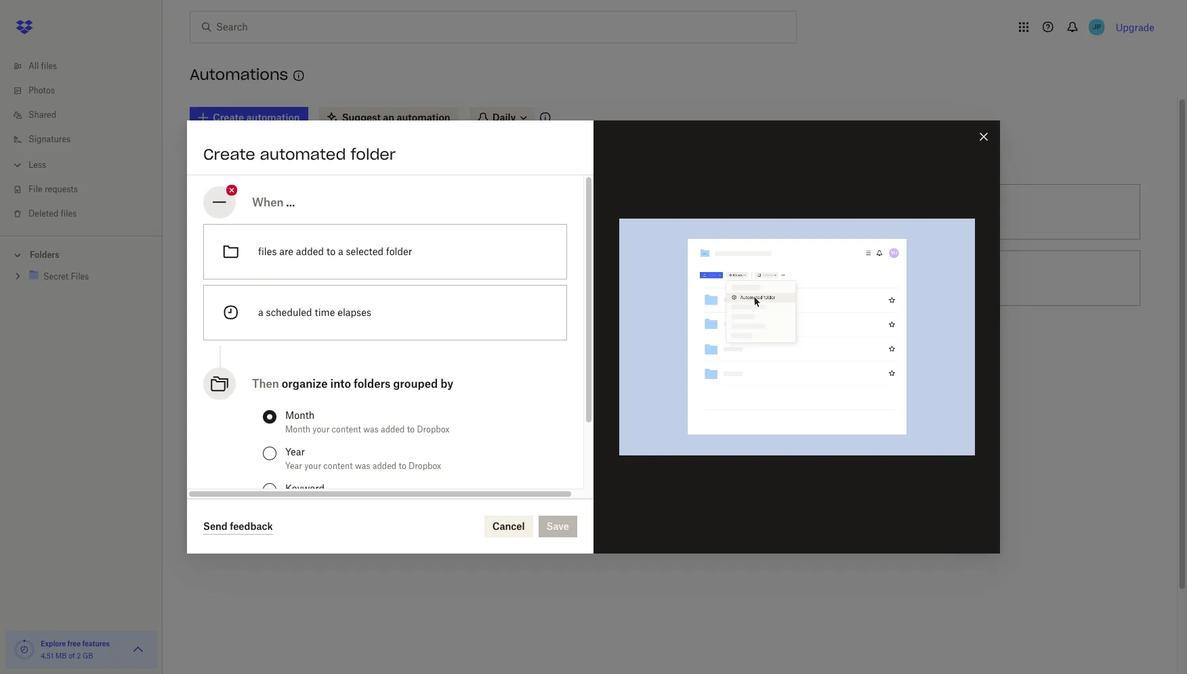 Task type: describe. For each thing, give the bounding box(es) containing it.
image
[[295, 272, 323, 284]]

choose a file format to convert audio files to
[[245, 339, 443, 350]]

send feedback button
[[203, 519, 273, 535]]

a for set a rule that renames files
[[583, 206, 588, 217]]

year year your content was added to dropbox
[[285, 447, 441, 472]]

add
[[190, 152, 212, 166]]

files inside 'unzip files' button
[[914, 272, 933, 284]]

convert files to pdfs button
[[825, 179, 1145, 245]]

signatures
[[28, 134, 71, 144]]

rule
[[591, 206, 608, 217]]

create
[[203, 145, 255, 164]]

an for automation
[[215, 152, 229, 166]]

a left scheduled
[[258, 307, 263, 318]]

choose for choose an image format to convert files to
[[245, 272, 279, 284]]

upgrade
[[1116, 21, 1155, 33]]

requests
[[45, 184, 78, 194]]

add an automation
[[190, 152, 298, 166]]

feedback
[[230, 521, 273, 532]]

content for year
[[323, 461, 353, 472]]

all files link
[[11, 54, 163, 79]]

Year radio
[[263, 447, 276, 461]]

renames
[[631, 206, 670, 217]]

files are added to a selected folder
[[258, 246, 412, 257]]

files inside deleted files link
[[61, 209, 77, 219]]

automation
[[233, 152, 298, 166]]

format for files
[[325, 272, 355, 284]]

dropbox image
[[11, 14, 38, 41]]

choose for choose a file format to convert audio files to
[[245, 339, 279, 350]]

shared link
[[11, 103, 163, 127]]

0 vertical spatial added
[[296, 246, 324, 257]]

choose an image format to convert files to
[[245, 272, 435, 284]]

choose a file format to convert videos to
[[565, 272, 746, 284]]

choose for choose a file format to convert videos to
[[565, 272, 599, 284]]

features
[[82, 640, 110, 648]]

shared
[[28, 110, 56, 120]]

a for choose a file format to convert videos to
[[601, 272, 607, 284]]

your for month
[[313, 425, 330, 435]]

that
[[611, 206, 629, 217]]

a for choose a file format to convert audio files to
[[281, 339, 286, 350]]

an for image
[[281, 272, 292, 284]]

files inside set a rule that renames files button
[[672, 206, 691, 217]]

deleted files link
[[11, 202, 163, 226]]

less image
[[11, 159, 24, 172]]

choose an image format to convert files to button
[[184, 245, 505, 312]]

file for choose a file format to convert videos to
[[609, 272, 623, 284]]

category
[[289, 206, 328, 217]]

explore
[[41, 640, 66, 648]]

list containing all files
[[0, 46, 163, 236]]

all files
[[28, 61, 57, 71]]

by inside button
[[383, 206, 394, 217]]

add an automation main content
[[184, 98, 1177, 675]]

grouped
[[393, 377, 438, 391]]

...
[[286, 196, 295, 209]]

upgrade link
[[1116, 21, 1155, 33]]

format for audio
[[305, 339, 335, 350]]

your for year
[[304, 461, 321, 472]]

to inside month month your content was added to dropbox
[[407, 425, 415, 435]]

files inside choose a category to sort files by button
[[362, 206, 380, 217]]

choose a category to sort files by button
[[184, 179, 505, 245]]

was for year
[[355, 461, 370, 472]]

deleted files
[[28, 209, 77, 219]]

choose a file format to convert videos to button
[[505, 245, 825, 312]]

automated
[[260, 145, 346, 164]]

a left "selected"
[[338, 246, 343, 257]]

convert
[[885, 206, 921, 217]]

file requests
[[28, 184, 78, 194]]

signatures link
[[11, 127, 163, 152]]

2
[[77, 652, 81, 661]]

create automated folder
[[203, 145, 396, 164]]

click to watch a demo video image
[[291, 68, 307, 84]]

mb
[[55, 652, 67, 661]]

set a rule that renames files button
[[505, 179, 825, 245]]

folders button
[[0, 245, 163, 265]]

less
[[28, 160, 46, 170]]

file for choose a file format to convert audio files to
[[289, 339, 303, 350]]

4.51
[[41, 652, 54, 661]]

files inside convert files to pdfs button
[[924, 206, 942, 217]]

set a rule that renames files
[[565, 206, 691, 217]]

dropbox for month
[[417, 425, 450, 435]]

dropbox for year
[[409, 461, 441, 472]]

cancel button
[[484, 516, 533, 538]]

send
[[203, 521, 227, 532]]

cancel
[[492, 521, 525, 533]]



Task type: locate. For each thing, give the bounding box(es) containing it.
set
[[565, 206, 580, 217]]

1 month from the top
[[285, 410, 315, 421]]

0 vertical spatial month
[[285, 410, 315, 421]]

choose
[[245, 206, 279, 217], [245, 272, 279, 284], [565, 272, 599, 284], [245, 339, 279, 350]]

format
[[325, 272, 355, 284], [626, 272, 656, 284], [305, 339, 335, 350]]

0 vertical spatial year
[[285, 447, 305, 458]]

file down scheduled
[[289, 339, 303, 350]]

folders
[[30, 250, 59, 260]]

time
[[315, 307, 335, 318]]

choose up then
[[245, 339, 279, 350]]

0 vertical spatial folder
[[351, 145, 396, 164]]

year up the keyword
[[285, 461, 302, 472]]

folder right "selected"
[[386, 246, 412, 257]]

added for year
[[373, 461, 396, 472]]

0 vertical spatial dropbox
[[417, 425, 450, 435]]

deleted
[[28, 209, 58, 219]]

0 vertical spatial your
[[313, 425, 330, 435]]

month down organize
[[285, 425, 310, 435]]

a scheduled time elapses
[[258, 307, 371, 318]]

file requests link
[[11, 178, 163, 202]]

a down scheduled
[[281, 339, 286, 350]]

was up "year year your content was added to dropbox"
[[363, 425, 379, 435]]

added inside "year year your content was added to dropbox"
[[373, 461, 396, 472]]

1 vertical spatial dropbox
[[409, 461, 441, 472]]

unzip files
[[885, 272, 933, 284]]

when
[[252, 196, 284, 209]]

0 vertical spatial was
[[363, 425, 379, 435]]

1 year from the top
[[285, 447, 305, 458]]

an
[[215, 152, 229, 166], [281, 272, 292, 284]]

an inside button
[[281, 272, 292, 284]]

files
[[41, 61, 57, 71], [362, 206, 380, 217], [672, 206, 691, 217], [924, 206, 942, 217], [61, 209, 77, 219], [258, 246, 277, 257], [405, 272, 424, 284], [914, 272, 933, 284], [413, 339, 431, 350]]

content inside "year year your content was added to dropbox"
[[323, 461, 353, 472]]

convert inside choose a file format to convert audio files to button
[[349, 339, 383, 350]]

1 vertical spatial content
[[323, 461, 353, 472]]

convert for videos
[[670, 272, 703, 284]]

elapses
[[338, 307, 371, 318]]

a
[[281, 206, 286, 217], [583, 206, 588, 217], [338, 246, 343, 257], [601, 272, 607, 284], [258, 307, 263, 318], [281, 339, 286, 350]]

choose inside button
[[245, 339, 279, 350]]

videos
[[706, 272, 735, 284]]

scheduled
[[266, 307, 312, 318]]

selected
[[346, 246, 383, 257]]

content
[[332, 425, 361, 435], [323, 461, 353, 472]]

organize into folders grouped by
[[282, 377, 453, 391]]

convert
[[369, 272, 403, 284], [670, 272, 703, 284], [349, 339, 383, 350]]

convert inside the choose a file format to convert videos to button
[[670, 272, 703, 284]]

file down that at right
[[609, 272, 623, 284]]

keyword
[[285, 483, 325, 495]]

1 vertical spatial month
[[285, 425, 310, 435]]

your inside month month your content was added to dropbox
[[313, 425, 330, 435]]

files inside all files link
[[41, 61, 57, 71]]

added right are
[[296, 246, 324, 257]]

choose down set
[[565, 272, 599, 284]]

0 horizontal spatial file
[[289, 339, 303, 350]]

content inside month month your content was added to dropbox
[[332, 425, 361, 435]]

month right month option
[[285, 410, 315, 421]]

a for choose a category to sort files by
[[281, 206, 286, 217]]

your up the keyword
[[304, 461, 321, 472]]

added down month month your content was added to dropbox at the left bottom of page
[[373, 461, 396, 472]]

content up "year year your content was added to dropbox"
[[332, 425, 361, 435]]

unzip
[[885, 272, 912, 284]]

1 vertical spatial added
[[381, 425, 405, 435]]

convert for files
[[369, 272, 403, 284]]

0 vertical spatial content
[[332, 425, 361, 435]]

send feedback
[[203, 521, 273, 532]]

convert for audio
[[349, 339, 383, 350]]

year right year radio
[[285, 447, 305, 458]]

then
[[252, 377, 279, 391]]

dropbox inside "year year your content was added to dropbox"
[[409, 461, 441, 472]]

choose up scheduled
[[245, 272, 279, 284]]

sort
[[342, 206, 359, 217]]

explore free features 4.51 mb of 2 gb
[[41, 640, 110, 661]]

content for month
[[332, 425, 361, 435]]

convert files to pdfs
[[885, 206, 980, 217]]

free
[[67, 640, 81, 648]]

convert left audio
[[349, 339, 383, 350]]

choose left ... on the top of page
[[245, 206, 279, 217]]

1 vertical spatial folder
[[386, 246, 412, 257]]

photos
[[28, 85, 55, 96]]

2 vertical spatial added
[[373, 461, 396, 472]]

0 horizontal spatial by
[[383, 206, 394, 217]]

convert left "videos"
[[670, 272, 703, 284]]

format down files are added to a selected folder
[[325, 272, 355, 284]]

convert down "selected"
[[369, 272, 403, 284]]

year
[[285, 447, 305, 458], [285, 461, 302, 472]]

a inside button
[[281, 339, 286, 350]]

choose for choose a category to sort files by
[[245, 206, 279, 217]]

convert inside choose an image format to convert files to button
[[369, 272, 403, 284]]

a left category
[[281, 206, 286, 217]]

files inside choose an image format to convert files to button
[[405, 272, 424, 284]]

gb
[[83, 652, 93, 661]]

file
[[609, 272, 623, 284], [289, 339, 303, 350]]

was inside "year year your content was added to dropbox"
[[355, 461, 370, 472]]

format down renames on the top right of the page
[[626, 272, 656, 284]]

to
[[330, 206, 339, 217], [945, 206, 954, 217], [327, 246, 335, 257], [358, 272, 366, 284], [426, 272, 435, 284], [658, 272, 667, 284], [737, 272, 746, 284], [338, 339, 347, 350], [434, 339, 443, 350], [407, 425, 415, 435], [399, 461, 406, 472]]

organize
[[282, 377, 328, 391]]

to inside "year year your content was added to dropbox"
[[399, 461, 406, 472]]

1 vertical spatial file
[[289, 339, 303, 350]]

Month radio
[[263, 411, 276, 424]]

are
[[279, 246, 293, 257]]

1 vertical spatial your
[[304, 461, 321, 472]]

by right grouped
[[441, 377, 453, 391]]

file
[[28, 184, 42, 194]]

2 year from the top
[[285, 461, 302, 472]]

0 horizontal spatial an
[[215, 152, 229, 166]]

audio
[[385, 339, 410, 350]]

an right add
[[215, 152, 229, 166]]

0 vertical spatial an
[[215, 152, 229, 166]]

added up "year year your content was added to dropbox"
[[381, 425, 405, 435]]

by right sort
[[383, 206, 394, 217]]

into
[[330, 377, 351, 391]]

1 vertical spatial was
[[355, 461, 370, 472]]

0 vertical spatial file
[[609, 272, 623, 284]]

was down month month your content was added to dropbox at the left bottom of page
[[355, 461, 370, 472]]

was for month
[[363, 425, 379, 435]]

your
[[313, 425, 330, 435], [304, 461, 321, 472]]

folder up sort
[[351, 145, 396, 164]]

format for videos
[[626, 272, 656, 284]]

folder
[[351, 145, 396, 164], [386, 246, 412, 257]]

folders
[[354, 377, 390, 391]]

a down rule
[[601, 272, 607, 284]]

files inside create automated folder dialog
[[258, 246, 277, 257]]

dropbox
[[417, 425, 450, 435], [409, 461, 441, 472]]

added inside month month your content was added to dropbox
[[381, 425, 405, 435]]

files inside choose a file format to convert audio files to button
[[413, 339, 431, 350]]

1 horizontal spatial an
[[281, 272, 292, 284]]

all
[[28, 61, 39, 71]]

your inside "year year your content was added to dropbox"
[[304, 461, 321, 472]]

added for month
[[381, 425, 405, 435]]

a right set
[[583, 206, 588, 217]]

dropbox inside month month your content was added to dropbox
[[417, 425, 450, 435]]

automations
[[190, 65, 288, 84]]

unzip files button
[[825, 245, 1145, 312]]

your down organize
[[313, 425, 330, 435]]

format inside button
[[305, 339, 335, 350]]

was
[[363, 425, 379, 435], [355, 461, 370, 472]]

1 horizontal spatial by
[[441, 377, 453, 391]]

by
[[383, 206, 394, 217], [441, 377, 453, 391]]

1 horizontal spatial file
[[609, 272, 623, 284]]

an left image on the top
[[281, 272, 292, 284]]

2 month from the top
[[285, 425, 310, 435]]

choose a category to sort files by
[[245, 206, 394, 217]]

file inside button
[[289, 339, 303, 350]]

list
[[0, 46, 163, 236]]

by inside create automated folder dialog
[[441, 377, 453, 391]]

quota usage element
[[14, 640, 35, 661]]

month month your content was added to dropbox
[[285, 410, 450, 435]]

was inside month month your content was added to dropbox
[[363, 425, 379, 435]]

1 vertical spatial by
[[441, 377, 453, 391]]

of
[[69, 652, 75, 661]]

create automated folder dialog
[[187, 121, 1000, 554]]

1 vertical spatial year
[[285, 461, 302, 472]]

photos link
[[11, 79, 163, 103]]

choose a file format to convert audio files to button
[[184, 312, 505, 378]]

1 vertical spatial an
[[281, 272, 292, 284]]

format down time
[[305, 339, 335, 350]]

0 vertical spatial by
[[383, 206, 394, 217]]

month
[[285, 410, 315, 421], [285, 425, 310, 435]]

added
[[296, 246, 324, 257], [381, 425, 405, 435], [373, 461, 396, 472]]

content up the keyword
[[323, 461, 353, 472]]

pdfs
[[956, 206, 980, 217]]

file inside button
[[609, 272, 623, 284]]



Task type: vqa. For each thing, say whether or not it's contained in the screenshot.
convert within the 'button'
yes



